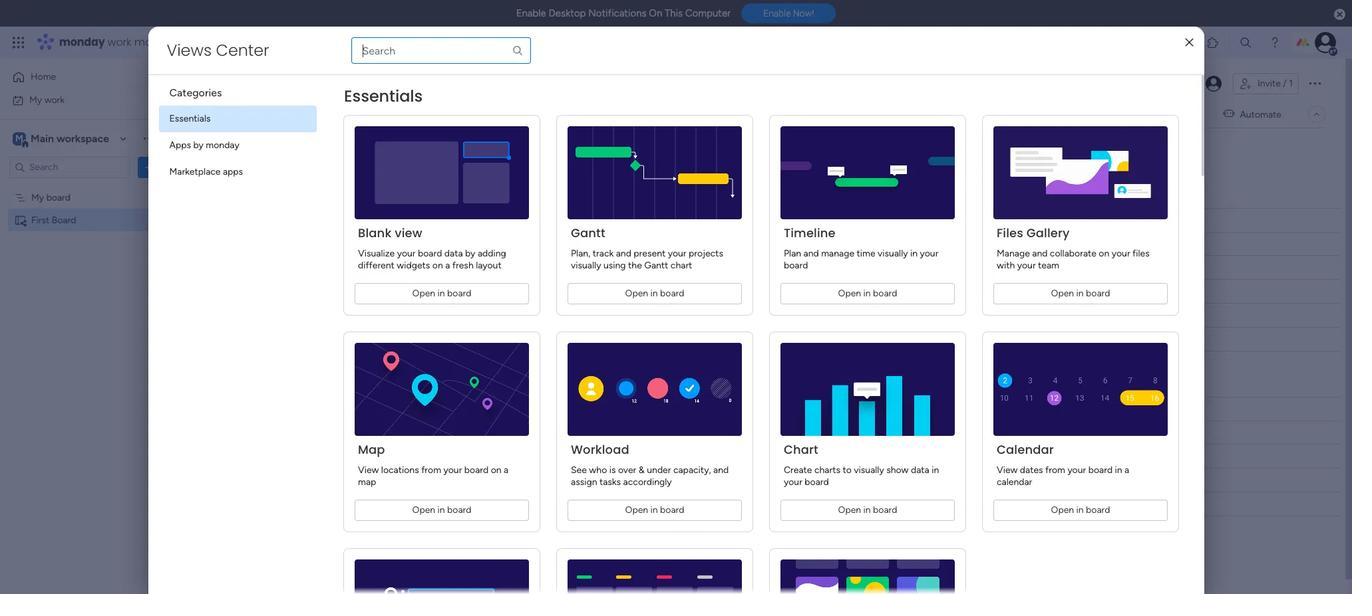 Task type: locate. For each thing, give the bounding box(es) containing it.
a inside calendar view dates from your board in a calendar
[[1124, 465, 1129, 476]]

0 vertical spatial person
[[366, 144, 394, 155]]

files up manage at the right top
[[996, 225, 1023, 242]]

open in board button down time
[[780, 283, 955, 305]]

1 vertical spatial 16
[[662, 429, 671, 439]]

date field up workload see who is over & under capacity, and assign tasks accordingly
[[661, 402, 687, 417]]

see plans button
[[215, 33, 279, 53]]

open in board for files gallery
[[1051, 288, 1110, 299]]

and
[[616, 248, 631, 260], [803, 248, 819, 260], [1032, 248, 1047, 260], [713, 465, 728, 476]]

0 vertical spatial status field
[[564, 213, 597, 228]]

integrate
[[1101, 109, 1139, 120]]

your right dates
[[1067, 465, 1086, 476]]

activity
[[1170, 78, 1202, 89]]

your right time
[[920, 248, 938, 260]]

1 vertical spatial first
[[31, 215, 50, 226]]

calendar
[[996, 477, 1032, 488]]

view up widgets
[[394, 225, 422, 242]]

view inside blank view visualize your board data by adding different widgets on a fresh layout
[[394, 225, 422, 242]]

in for files gallery
[[1076, 288, 1083, 299]]

and up "using"
[[616, 248, 631, 260]]

main left 'table'
[[222, 108, 242, 120]]

data inside blank view visualize your board data by adding different widgets on a fresh layout
[[444, 248, 463, 260]]

visually right time
[[877, 248, 908, 260]]

my
[[29, 94, 42, 105], [31, 192, 44, 203]]

your up widgets
[[397, 248, 415, 260]]

board
[[269, 69, 331, 98], [52, 215, 76, 226]]

gantt up "plan,"
[[571, 225, 605, 242]]

0 horizontal spatial main
[[31, 132, 54, 145]]

first up main table
[[221, 69, 263, 98]]

open in board for gantt
[[625, 288, 684, 299]]

0 vertical spatial 16
[[662, 287, 671, 297]]

open down widgets
[[412, 288, 435, 299]]

2 from from the left
[[1045, 465, 1065, 476]]

open in board button for files gallery
[[993, 283, 1167, 305]]

views
[[167, 39, 212, 61]]

your inside map view locations from your board on a map
[[443, 465, 462, 476]]

0 vertical spatial files
[[996, 225, 1023, 242]]

2 person field from the top
[[484, 402, 519, 417]]

date
[[664, 215, 684, 226], [664, 404, 684, 415]]

main
[[222, 108, 242, 120], [31, 132, 54, 145]]

0 vertical spatial main
[[222, 108, 242, 120]]

apps image
[[1206, 36, 1220, 49]]

option
[[0, 186, 170, 188]]

open for timeline
[[838, 288, 861, 299]]

from for map
[[421, 465, 441, 476]]

task right new
[[229, 144, 247, 155]]

views center
[[167, 39, 269, 61]]

0 horizontal spatial a
[[445, 260, 450, 271]]

a inside map view locations from your board on a map
[[503, 465, 508, 476]]

files up blank view at the left
[[303, 269, 321, 280]]

0 vertical spatial by
[[193, 140, 204, 151]]

1 from from the left
[[421, 465, 441, 476]]

open in board for chart
[[838, 505, 897, 516]]

from inside calendar view dates from your board in a calendar
[[1045, 465, 1065, 476]]

essentials up person popup button in the top of the page
[[344, 85, 422, 107]]

enable left now! on the top of page
[[763, 8, 791, 19]]

blank up visualize on the left top of the page
[[358, 225, 391, 242]]

0 horizontal spatial gallery
[[324, 269, 353, 280]]

task for person
[[340, 403, 358, 415]]

/
[[1283, 78, 1287, 89]]

0 horizontal spatial files
[[303, 269, 321, 280]]

1 image
[[1158, 27, 1170, 42]]

16 nov
[[662, 287, 689, 297], [662, 429, 689, 439]]

0 vertical spatial task
[[229, 144, 247, 155]]

open in board down to
[[838, 505, 897, 516]]

open in board button down to
[[780, 500, 955, 522]]

0 vertical spatial visually
[[877, 248, 908, 260]]

open in board button down the collaborate
[[993, 283, 1167, 305]]

see up assign in the bottom left of the page
[[571, 465, 586, 476]]

2 horizontal spatial a
[[1124, 465, 1129, 476]]

1 vertical spatial date field
[[661, 402, 687, 417]]

timeline plan and manage time visually in your board
[[784, 225, 938, 271]]

nov up the capacity,
[[673, 429, 689, 439]]

open in board down time
[[838, 288, 897, 299]]

1 16 nov from the top
[[662, 287, 689, 297]]

open
[[412, 288, 435, 299], [625, 288, 648, 299], [838, 288, 861, 299], [1051, 288, 1074, 299], [412, 505, 435, 516], [625, 505, 648, 516], [838, 505, 861, 516], [1051, 505, 1074, 516]]

new
[[207, 144, 226, 155]]

0 vertical spatial work
[[108, 35, 131, 50]]

apps
[[169, 140, 191, 151]]

board down my board
[[52, 215, 76, 226]]

1 vertical spatial task
[[340, 214, 358, 226]]

1 horizontal spatial board
[[269, 69, 331, 98]]

on inside files gallery manage and collaborate on your files with your team
[[1099, 248, 1109, 260]]

automate
[[1240, 109, 1282, 120]]

1 horizontal spatial gantt
[[644, 260, 668, 271]]

see left plans
[[233, 37, 249, 48]]

add to favorites image
[[363, 77, 376, 90]]

First Board field
[[218, 69, 334, 98]]

2 vertical spatial person
[[487, 404, 516, 415]]

by inside blank view visualize your board data by adding different widgets on a fresh layout
[[465, 248, 475, 260]]

1 vertical spatial 16 nov
[[662, 429, 689, 439]]

open in board down calendar view dates from your board in a calendar
[[1051, 505, 1110, 516]]

my down home
[[29, 94, 42, 105]]

essentials down the "categories"
[[169, 113, 211, 124]]

in for chart
[[863, 505, 870, 516]]

in for timeline
[[863, 288, 870, 299]]

1 vertical spatial status field
[[564, 402, 597, 417]]

work left management
[[108, 35, 131, 50]]

Search in workspace field
[[28, 160, 111, 175]]

view
[[394, 225, 422, 242], [327, 311, 347, 323]]

Date field
[[661, 213, 687, 228], [661, 402, 687, 417]]

sort
[[494, 144, 512, 155]]

view up calendar
[[996, 465, 1017, 476]]

16 nov up the capacity,
[[662, 429, 689, 439]]

open in board down 18 at the top of page
[[625, 288, 684, 299]]

data up fresh
[[444, 248, 463, 260]]

0 vertical spatial see
[[233, 37, 249, 48]]

view for map
[[358, 465, 379, 476]]

1 vertical spatial board
[[52, 215, 76, 226]]

board inside calendar view dates from your board in a calendar
[[1088, 465, 1112, 476]]

1 horizontal spatial blank
[[358, 225, 391, 242]]

board up add view image at the left of page
[[269, 69, 331, 98]]

open in board button down calendar view dates from your board in a calendar
[[993, 500, 1167, 522]]

2 status from the top
[[567, 404, 594, 415]]

0 vertical spatial first
[[221, 69, 263, 98]]

1 horizontal spatial see
[[571, 465, 586, 476]]

and right plan
[[803, 248, 819, 260]]

0 horizontal spatial work
[[44, 94, 65, 105]]

nov down "18 nov"
[[673, 287, 689, 297]]

from right dates
[[1045, 465, 1065, 476]]

0 horizontal spatial see
[[233, 37, 249, 48]]

visually right to
[[854, 465, 884, 476]]

main right workspace image
[[31, 132, 54, 145]]

add view image
[[284, 109, 290, 119]]

main workspace
[[31, 132, 109, 145]]

by
[[193, 140, 204, 151], [465, 248, 475, 260]]

1 horizontal spatial by
[[465, 248, 475, 260]]

by inside apps by monday option
[[193, 140, 204, 151]]

filter
[[428, 144, 449, 155]]

invite
[[1258, 78, 1281, 89]]

nov
[[673, 263, 689, 273], [673, 287, 689, 297], [673, 429, 689, 439]]

open in board for calendar
[[1051, 505, 1110, 516]]

board inside 'chart create charts to visually show data in your board'
[[804, 477, 829, 488]]

0 vertical spatial date field
[[661, 213, 687, 228]]

open in board down fresh
[[412, 288, 471, 299]]

2 view from the left
[[996, 465, 1017, 476]]

nov right 18 at the top of page
[[673, 263, 689, 273]]

your inside blank view visualize your board data by adding different widgets on a fresh layout
[[397, 248, 415, 260]]

board inside map view locations from your board on a map
[[464, 465, 488, 476]]

who
[[589, 465, 607, 476]]

your down 'create'
[[784, 477, 802, 488]]

enable
[[516, 7, 546, 19], [763, 8, 791, 19]]

gantt down present
[[644, 260, 668, 271]]

work inside button
[[44, 94, 65, 105]]

shareable board image
[[198, 76, 214, 92]]

shareable board image
[[14, 214, 27, 227]]

first right shareable board image
[[31, 215, 50, 226]]

workspace selection element
[[13, 131, 111, 148]]

1 vertical spatial first board
[[31, 215, 76, 226]]

1 view from the left
[[358, 465, 379, 476]]

0 horizontal spatial from
[[421, 465, 441, 476]]

1 date field from the top
[[661, 213, 687, 228]]

and inside 'timeline plan and manage time visually in your board'
[[803, 248, 819, 260]]

status up working on it
[[567, 215, 594, 226]]

date field up present
[[661, 213, 687, 228]]

task
[[229, 144, 247, 155], [340, 214, 358, 226], [340, 403, 358, 415]]

16 down 18 at the top of page
[[662, 287, 671, 297]]

1 vertical spatial person
[[487, 215, 516, 226]]

1 horizontal spatial a
[[503, 465, 508, 476]]

0 horizontal spatial enable
[[516, 7, 546, 19]]

status
[[567, 215, 594, 226], [567, 404, 594, 415]]

1 vertical spatial by
[[465, 248, 475, 260]]

gallery
[[1026, 225, 1069, 242], [324, 269, 353, 280]]

open in board button down map view locations from your board on a map
[[354, 500, 529, 522]]

gallery inside files gallery manage and collaborate on your files with your team
[[1026, 225, 1069, 242]]

present
[[633, 248, 665, 260]]

view
[[358, 465, 379, 476], [996, 465, 1017, 476]]

filter button
[[406, 139, 469, 160]]

work down home
[[44, 94, 65, 105]]

essentials
[[344, 85, 422, 107], [169, 113, 211, 124]]

1 vertical spatial work
[[44, 94, 65, 105]]

manage
[[821, 248, 854, 260]]

1 horizontal spatial first board
[[221, 69, 331, 98]]

enable left desktop
[[516, 7, 546, 19]]

1 vertical spatial gantt
[[644, 260, 668, 271]]

16 up workload see who is over & under capacity, and assign tasks accordingly
[[662, 429, 671, 439]]

1 horizontal spatial monday
[[206, 140, 239, 151]]

enable now!
[[763, 8, 814, 19]]

main inside workspace selection element
[[31, 132, 54, 145]]

my down search in workspace field
[[31, 192, 44, 203]]

and up the team
[[1032, 248, 1047, 260]]

status field up workload
[[564, 402, 597, 417]]

show board description image
[[340, 77, 356, 90]]

1 status from the top
[[567, 215, 594, 226]]

view up map
[[358, 465, 379, 476]]

open in board for timeline
[[838, 288, 897, 299]]

view inside map view locations from your board on a map
[[358, 465, 379, 476]]

table
[[245, 108, 266, 120]]

first board down my board
[[31, 215, 76, 226]]

date up present
[[664, 215, 684, 226]]

0 vertical spatial monday
[[59, 35, 105, 50]]

0 horizontal spatial essentials
[[169, 113, 211, 124]]

1 vertical spatial blank
[[303, 311, 325, 323]]

1 vertical spatial nov
[[673, 287, 689, 297]]

first
[[221, 69, 263, 98], [31, 215, 50, 226]]

activity button
[[1165, 73, 1228, 94]]

open down to
[[838, 505, 861, 516]]

to
[[842, 465, 851, 476]]

data right show
[[911, 465, 929, 476]]

search everything image
[[1239, 36, 1252, 49]]

person
[[366, 144, 394, 155], [487, 215, 516, 226], [487, 404, 516, 415]]

in inside calendar view dates from your board in a calendar
[[1115, 465, 1122, 476]]

from for calendar
[[1045, 465, 1065, 476]]

apps
[[223, 166, 243, 178]]

my work button
[[8, 89, 143, 111]]

2 16 from the top
[[662, 429, 671, 439]]

from right locations
[[421, 465, 441, 476]]

person for first person field from the top
[[487, 215, 516, 226]]

arrow down image
[[453, 142, 469, 158]]

open down manage
[[838, 288, 861, 299]]

enable inside button
[[763, 8, 791, 19]]

marketplace apps option
[[159, 159, 316, 186]]

open down locations
[[412, 505, 435, 516]]

1 horizontal spatial files
[[996, 225, 1023, 242]]

board
[[46, 192, 71, 203], [418, 248, 442, 260], [784, 260, 808, 271], [447, 288, 471, 299], [660, 288, 684, 299], [873, 288, 897, 299], [1086, 288, 1110, 299], [464, 465, 488, 476], [1088, 465, 1112, 476], [804, 477, 829, 488], [447, 505, 471, 516], [660, 505, 684, 516], [873, 505, 897, 516], [1086, 505, 1110, 516]]

open for map
[[412, 505, 435, 516]]

see inside button
[[233, 37, 249, 48]]

1 horizontal spatial gallery
[[1026, 225, 1069, 242]]

open down the
[[625, 288, 648, 299]]

0 horizontal spatial blank
[[303, 311, 325, 323]]

view inside calendar view dates from your board in a calendar
[[996, 465, 1017, 476]]

categories list box
[[159, 75, 327, 186]]

1 horizontal spatial main
[[222, 108, 242, 120]]

open in board button down fresh
[[354, 283, 529, 305]]

open down 'accordingly'
[[625, 505, 648, 516]]

locations
[[381, 465, 419, 476]]

from inside map view locations from your board on a map
[[421, 465, 441, 476]]

apps by monday
[[169, 140, 239, 151]]

gallery up the collaborate
[[1026, 225, 1069, 242]]

1 horizontal spatial first
[[221, 69, 263, 98]]

0 horizontal spatial first board
[[31, 215, 76, 226]]

files inside files gallery manage and collaborate on your files with your team
[[996, 225, 1023, 242]]

16
[[662, 287, 671, 297], [662, 429, 671, 439]]

person inside popup button
[[366, 144, 394, 155]]

task up map
[[340, 403, 358, 415]]

0 vertical spatial gantt
[[571, 225, 605, 242]]

1 horizontal spatial work
[[108, 35, 131, 50]]

status field up working on it
[[564, 213, 597, 228]]

open in board button for blank view
[[354, 283, 529, 305]]

1 vertical spatial see
[[571, 465, 586, 476]]

files
[[1132, 248, 1149, 260]]

1 vertical spatial my
[[31, 192, 44, 203]]

on
[[590, 239, 600, 250], [1099, 248, 1109, 260], [432, 260, 443, 271], [491, 465, 501, 476]]

1 horizontal spatial data
[[911, 465, 929, 476]]

date up workload see who is over & under capacity, and assign tasks accordingly
[[664, 404, 684, 415]]

open for calendar
[[1051, 505, 1074, 516]]

0 vertical spatial nov
[[673, 263, 689, 273]]

over
[[618, 465, 636, 476]]

list box
[[0, 184, 170, 411]]

1 vertical spatial view
[[327, 311, 347, 323]]

1 horizontal spatial from
[[1045, 465, 1065, 476]]

work
[[108, 35, 131, 50], [44, 94, 65, 105]]

apps by monday option
[[159, 132, 316, 159]]

2 vertical spatial visually
[[854, 465, 884, 476]]

1 vertical spatial gallery
[[324, 269, 353, 280]]

16 nov down "18 nov"
[[662, 287, 689, 297]]

visualize
[[358, 248, 394, 260]]

main table button
[[202, 104, 276, 125]]

0 horizontal spatial gantt
[[571, 225, 605, 242]]

0 horizontal spatial by
[[193, 140, 204, 151]]

open in board button down 'accordingly'
[[567, 500, 742, 522]]

by right the apps
[[193, 140, 204, 151]]

work for my
[[44, 94, 65, 105]]

1 nov from the top
[[673, 263, 689, 273]]

1 vertical spatial essentials
[[169, 113, 211, 124]]

open in board down map view locations from your board on a map
[[412, 505, 471, 516]]

0 vertical spatial status
[[567, 215, 594, 226]]

in for gantt
[[650, 288, 658, 299]]

in inside 'timeline plan and manage time visually in your board'
[[910, 248, 917, 260]]

1 vertical spatial files
[[303, 269, 321, 280]]

1 vertical spatial monday
[[206, 140, 239, 151]]

board inside blank view visualize your board data by adding different widgets on a fresh layout
[[418, 248, 442, 260]]

0 horizontal spatial view
[[327, 311, 347, 323]]

main table
[[222, 108, 266, 120]]

a
[[445, 260, 450, 271], [503, 465, 508, 476], [1124, 465, 1129, 476]]

open in board button down 18 at the top of page
[[567, 283, 742, 305]]

blank view visualize your board data by adding different widgets on a fresh layout
[[358, 225, 506, 271]]

0 vertical spatial board
[[269, 69, 331, 98]]

visually down "plan,"
[[571, 260, 601, 271]]

charts
[[814, 465, 840, 476]]

blank for blank view visualize your board data by adding different widgets on a fresh layout
[[358, 225, 391, 242]]

essentials option
[[159, 106, 316, 132]]

see
[[233, 37, 249, 48], [571, 465, 586, 476]]

status up workload
[[567, 404, 594, 415]]

0 horizontal spatial board
[[52, 215, 76, 226]]

select product image
[[12, 36, 25, 49]]

0 horizontal spatial view
[[358, 465, 379, 476]]

task up visualize on the left top of the page
[[340, 214, 358, 226]]

view down files gallery
[[327, 311, 347, 323]]

dates
[[1020, 465, 1043, 476]]

on inside map view locations from your board on a map
[[491, 465, 501, 476]]

your up chart
[[668, 248, 686, 260]]

in
[[910, 248, 917, 260], [437, 288, 445, 299], [650, 288, 658, 299], [863, 288, 870, 299], [1076, 288, 1083, 299], [931, 465, 939, 476], [1115, 465, 1122, 476], [437, 505, 445, 516], [650, 505, 658, 516], [863, 505, 870, 516], [1076, 505, 1083, 516]]

0 horizontal spatial monday
[[59, 35, 105, 50]]

0 vertical spatial person field
[[484, 213, 519, 228]]

1 horizontal spatial view
[[394, 225, 422, 242]]

Person field
[[484, 213, 519, 228], [484, 402, 519, 417]]

1 16 from the top
[[662, 287, 671, 297]]

computer
[[685, 7, 731, 19]]

0 vertical spatial blank
[[358, 225, 391, 242]]

2 date from the top
[[664, 404, 684, 415]]

open in board button for gantt
[[567, 283, 742, 305]]

files
[[996, 225, 1023, 242], [303, 269, 321, 280]]

your inside the gantt plan, track and present your projects visually using the gantt chart
[[668, 248, 686, 260]]

blank down files gallery
[[303, 311, 325, 323]]

Status field
[[564, 213, 597, 228], [564, 402, 597, 417]]

open in board down 'accordingly'
[[625, 505, 684, 516]]

2 vertical spatial task
[[340, 403, 358, 415]]

gallery left the different
[[324, 269, 353, 280]]

open down calendar view dates from your board in a calendar
[[1051, 505, 1074, 516]]

open in board for workload
[[625, 505, 684, 516]]

layout
[[476, 260, 501, 271]]

1 vertical spatial data
[[911, 465, 929, 476]]

your right locations
[[443, 465, 462, 476]]

1 vertical spatial date
[[664, 404, 684, 415]]

status for first status field from the top
[[567, 215, 594, 226]]

0 vertical spatial my
[[29, 94, 42, 105]]

main inside main table button
[[222, 108, 242, 120]]

and right the capacity,
[[713, 465, 728, 476]]

0 vertical spatial gallery
[[1026, 225, 1069, 242]]

view for blank view
[[327, 311, 347, 323]]

0 vertical spatial view
[[394, 225, 422, 242]]

by up fresh
[[465, 248, 475, 260]]

dapulse x slim image
[[1185, 38, 1193, 48]]

0 horizontal spatial data
[[444, 248, 463, 260]]

1 horizontal spatial enable
[[763, 8, 791, 19]]

1 vertical spatial status
[[567, 404, 594, 415]]

1 horizontal spatial essentials
[[344, 85, 422, 107]]

see plans
[[233, 37, 273, 48]]

sort button
[[473, 139, 520, 160]]

1 vertical spatial visually
[[571, 260, 601, 271]]

0 vertical spatial 16 nov
[[662, 287, 689, 297]]

1 vertical spatial main
[[31, 132, 54, 145]]

1 horizontal spatial view
[[996, 465, 1017, 476]]

None search field
[[351, 37, 531, 64]]

open in board down the collaborate
[[1051, 288, 1110, 299]]

first board up add view image at the left of page
[[221, 69, 331, 98]]

open down the team
[[1051, 288, 1074, 299]]

data
[[444, 248, 463, 260], [911, 465, 929, 476]]

timeline
[[784, 225, 835, 242]]

status for second status field from the top
[[567, 404, 594, 415]]

1 vertical spatial person field
[[484, 402, 519, 417]]

under
[[647, 465, 671, 476]]

0 vertical spatial data
[[444, 248, 463, 260]]

blank inside blank view visualize your board data by adding different widgets on a fresh layout
[[358, 225, 391, 242]]

0 vertical spatial date
[[664, 215, 684, 226]]

2 vertical spatial nov
[[673, 429, 689, 439]]

my inside button
[[29, 94, 42, 105]]

Search for a column type search field
[[351, 37, 531, 64]]

on
[[649, 7, 662, 19]]



Task type: describe. For each thing, give the bounding box(es) containing it.
it
[[603, 239, 608, 250]]

open in board for blank view
[[412, 288, 471, 299]]

map
[[358, 442, 385, 458]]

and inside files gallery manage and collaborate on your files with your team
[[1032, 248, 1047, 260]]

invite members image
[[1177, 36, 1190, 49]]

1 person field from the top
[[484, 213, 519, 228]]

your left files
[[1111, 248, 1130, 260]]

manage
[[996, 248, 1030, 260]]

team
[[1038, 260, 1059, 271]]

main for main table
[[222, 108, 242, 120]]

files gallery
[[303, 269, 353, 280]]

a for map
[[503, 465, 508, 476]]

blank view
[[303, 311, 347, 323]]

new task button
[[202, 139, 252, 160]]

task for status
[[340, 214, 358, 226]]

enable for enable now!
[[763, 8, 791, 19]]

map view locations from your board on a map
[[358, 442, 508, 488]]

done
[[570, 262, 592, 273]]

enable desktop notifications on this computer
[[516, 7, 731, 19]]

widgets
[[396, 260, 430, 271]]

open for blank view
[[412, 288, 435, 299]]

18 nov
[[662, 263, 689, 273]]

18
[[662, 263, 671, 273]]

open in board button for calendar
[[993, 500, 1167, 522]]

map
[[358, 477, 376, 488]]

in for blank view
[[437, 288, 445, 299]]

2 status field from the top
[[564, 402, 597, 417]]

working
[[553, 239, 587, 250]]

0 horizontal spatial first
[[31, 215, 50, 226]]

view for blank view visualize your board data by adding different widgets on a fresh layout
[[394, 225, 422, 242]]

visually inside 'timeline plan and manage time visually in your board'
[[877, 248, 908, 260]]

dapulse integrations image
[[1086, 109, 1096, 119]]

plan
[[784, 248, 801, 260]]

your inside 'timeline plan and manage time visually in your board'
[[920, 248, 938, 260]]

board inside 'timeline plan and manage time visually in your board'
[[784, 260, 808, 271]]

open in board for map
[[412, 505, 471, 516]]

tasks
[[599, 477, 621, 488]]

plan,
[[571, 248, 590, 260]]

with
[[996, 260, 1015, 271]]

time
[[856, 248, 875, 260]]

open for gantt
[[625, 288, 648, 299]]

view for calendar
[[996, 465, 1017, 476]]

your down manage at the right top
[[1017, 260, 1035, 271]]

3 nov from the top
[[673, 429, 689, 439]]

different
[[358, 260, 394, 271]]

center
[[216, 39, 269, 61]]

2 16 nov from the top
[[662, 429, 689, 439]]

monday inside option
[[206, 140, 239, 151]]

gallery for files gallery
[[324, 269, 353, 280]]

categories heading
[[159, 75, 316, 106]]

dapulse close image
[[1334, 8, 1345, 21]]

files gallery manage and collaborate on your files with your team
[[996, 225, 1149, 271]]

fresh
[[452, 260, 473, 271]]

invite / 1
[[1258, 78, 1293, 89]]

2 nov from the top
[[673, 287, 689, 297]]

home
[[31, 71, 56, 83]]

open in board button for map
[[354, 500, 529, 522]]

management
[[134, 35, 207, 50]]

visually inside the gantt plan, track and present your projects visually using the gantt chart
[[571, 260, 601, 271]]

m
[[15, 133, 23, 144]]

on inside blank view visualize your board data by adding different widgets on a fresh layout
[[432, 260, 443, 271]]

visually inside 'chart create charts to visually show data in your board'
[[854, 465, 884, 476]]

files for files gallery manage and collaborate on your files with your team
[[996, 225, 1023, 242]]

gantt plan, track and present your projects visually using the gantt chart
[[571, 225, 723, 271]]

open in board button for workload
[[567, 500, 742, 522]]

chart
[[784, 442, 818, 458]]

enable now! button
[[741, 3, 836, 23]]

1 status field from the top
[[564, 213, 597, 228]]

blank for blank view
[[303, 311, 325, 323]]

chart create charts to visually show data in your board
[[784, 442, 939, 488]]

0 vertical spatial essentials
[[344, 85, 422, 107]]

person button
[[345, 139, 402, 160]]

collaborate
[[1050, 248, 1096, 260]]

my for my work
[[29, 94, 42, 105]]

search image
[[511, 45, 523, 57]]

this
[[665, 7, 683, 19]]

1
[[1289, 78, 1293, 89]]

create
[[784, 465, 812, 476]]

essentials inside essentials option
[[169, 113, 211, 124]]

is
[[609, 465, 615, 476]]

monday work management
[[59, 35, 207, 50]]

calendar
[[996, 442, 1054, 458]]

desktop
[[549, 7, 586, 19]]

using
[[603, 260, 626, 271]]

accordingly
[[623, 477, 672, 488]]

files for files gallery
[[303, 269, 321, 280]]

track
[[592, 248, 613, 260]]

home button
[[8, 67, 143, 88]]

help image
[[1268, 36, 1282, 49]]

show
[[886, 465, 908, 476]]

0 vertical spatial first board
[[221, 69, 331, 98]]

enable for enable desktop notifications on this computer
[[516, 7, 546, 19]]

a for calendar
[[1124, 465, 1129, 476]]

working on it
[[553, 239, 608, 250]]

open for files gallery
[[1051, 288, 1074, 299]]

workload
[[571, 442, 629, 458]]

invite / 1 button
[[1233, 73, 1299, 94]]

marketplace
[[169, 166, 221, 178]]

autopilot image
[[1223, 105, 1235, 122]]

jacob simon image
[[1315, 32, 1336, 53]]

list box containing my board
[[0, 184, 170, 411]]

in inside 'chart create charts to visually show data in your board'
[[931, 465, 939, 476]]

gallery for files gallery manage and collaborate on your files with your team
[[1026, 225, 1069, 242]]

projects
[[688, 248, 723, 260]]

categories
[[169, 87, 222, 99]]

marketplace apps
[[169, 166, 243, 178]]

my work
[[29, 94, 65, 105]]

calendar view dates from your board in a calendar
[[996, 442, 1129, 488]]

assign
[[571, 477, 597, 488]]

chart
[[670, 260, 692, 271]]

workspace image
[[13, 131, 26, 146]]

see inside workload see who is over & under capacity, and assign tasks accordingly
[[571, 465, 586, 476]]

hide button
[[524, 139, 573, 160]]

person for first person field from the bottom
[[487, 404, 516, 415]]

&
[[638, 465, 644, 476]]

workspace
[[56, 132, 109, 145]]

open in board button for chart
[[780, 500, 955, 522]]

open for chart
[[838, 505, 861, 516]]

and inside the gantt plan, track and present your projects visually using the gantt chart
[[616, 248, 631, 260]]

data inside 'chart create charts to visually show data in your board'
[[911, 465, 929, 476]]

a inside blank view visualize your board data by adding different widgets on a fresh layout
[[445, 260, 450, 271]]

main for main workspace
[[31, 132, 54, 145]]

my board
[[31, 192, 71, 203]]

and inside workload see who is over & under capacity, and assign tasks accordingly
[[713, 465, 728, 476]]

your inside 'chart create charts to visually show data in your board'
[[784, 477, 802, 488]]

collapse board header image
[[1312, 109, 1322, 120]]

1 date from the top
[[664, 215, 684, 226]]

in for workload
[[650, 505, 658, 516]]

hide
[[546, 144, 565, 155]]

the
[[628, 260, 642, 271]]

your inside calendar view dates from your board in a calendar
[[1067, 465, 1086, 476]]

open for workload
[[625, 505, 648, 516]]

in for map
[[437, 505, 445, 516]]

new task
[[207, 144, 247, 155]]

2 date field from the top
[[661, 402, 687, 417]]

work for monday
[[108, 35, 131, 50]]

task inside 'button'
[[229, 144, 247, 155]]

workload see who is over & under capacity, and assign tasks accordingly
[[571, 442, 728, 488]]

notifications
[[588, 7, 646, 19]]

open in board button for timeline
[[780, 283, 955, 305]]

in for calendar
[[1076, 505, 1083, 516]]

my for my board
[[31, 192, 44, 203]]

capacity,
[[673, 465, 711, 476]]



Task type: vqa. For each thing, say whether or not it's contained in the screenshot.
rightmost Enable
yes



